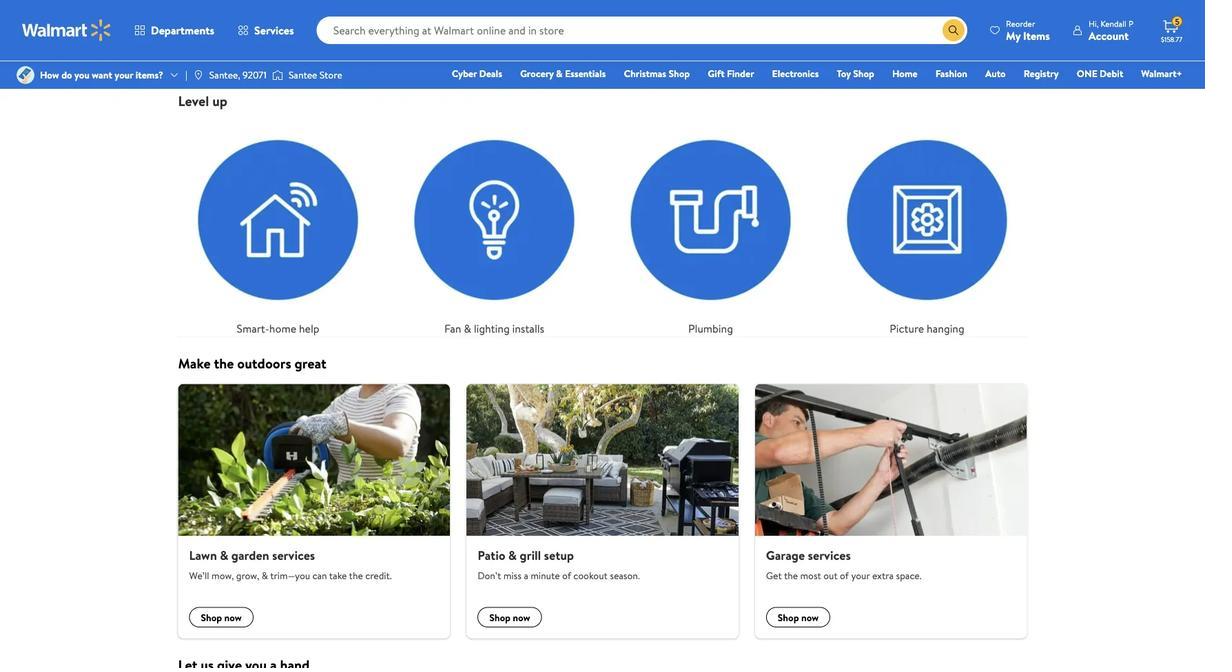 Task type: locate. For each thing, give the bounding box(es) containing it.
list containing lawn & garden services
[[170, 384, 1036, 639]]

shop now inside the patio & grill setup list item
[[489, 611, 530, 625]]

services up out
[[808, 547, 851, 564]]

now for patio & grill setup
[[513, 611, 530, 625]]

the
[[739, 6, 753, 19], [214, 354, 234, 373], [349, 569, 363, 583], [784, 569, 798, 583]]

of
[[562, 569, 571, 583], [840, 569, 849, 583]]

list
[[170, 0, 1036, 75], [170, 109, 1036, 337], [170, 384, 1036, 639]]

your inside garage services get the most out of your extra space.
[[852, 569, 870, 583]]

store
[[320, 68, 342, 82]]

you
[[74, 68, 90, 82]]

1 horizontal spatial services
[[808, 547, 851, 564]]

& inside patio & grill setup don't miss a minute of cookout season.
[[509, 547, 517, 564]]

garage
[[766, 547, 805, 564]]

& left grill
[[509, 547, 517, 564]]

1 list item from the left
[[170, 0, 603, 75]]

shop now down "mow,"
[[201, 611, 242, 625]]

how
[[40, 68, 59, 82]]

the inside the lawn & garden services we'll mow, grow, & trim—you can take the credit.
[[349, 569, 363, 583]]

2 in from the left
[[729, 6, 737, 19]]

0 vertical spatial a
[[226, 6, 231, 19]]

now up "christmas shop" link
[[657, 47, 675, 61]]

vibes?
[[673, 6, 699, 19]]

time.
[[300, 6, 321, 19]]

0 vertical spatial your
[[115, 68, 133, 82]]

0 vertical spatial up
[[214, 6, 224, 19]]

walmart+ link
[[1135, 66, 1189, 81]]

list item containing cook up a new look in less time.
[[170, 0, 603, 75]]

installs
[[512, 321, 545, 336]]

now inside lawn & garden services list item
[[224, 611, 242, 625]]

my
[[1006, 28, 1021, 43]]

up for cook
[[214, 6, 224, 19]]

list for make the outdoors great
[[170, 384, 1036, 639]]

lawn & garden services list item
[[170, 384, 458, 639]]

1 vertical spatial your
[[852, 569, 870, 583]]

miss
[[504, 569, 522, 583]]

1 horizontal spatial  image
[[272, 68, 283, 82]]

1 of from the left
[[562, 569, 571, 583]]

in right the you're
[[729, 6, 737, 19]]

now inside the patio & grill setup list item
[[513, 611, 530, 625]]

|
[[185, 68, 187, 82]]

shop now down 'miss'
[[489, 611, 530, 625]]

2 services from the left
[[808, 547, 851, 564]]

right
[[755, 6, 775, 19]]

a
[[226, 6, 231, 19], [524, 569, 529, 583]]

space.
[[896, 569, 922, 583]]

 image right 92071
[[272, 68, 283, 82]]

now up santee, 92071 on the top
[[224, 47, 242, 61]]

your right want on the left top
[[115, 68, 133, 82]]

shop down "mow,"
[[201, 611, 222, 625]]

services up trim—you
[[272, 547, 315, 564]]

1 horizontal spatial your
[[852, 569, 870, 583]]

don't
[[478, 569, 501, 583]]

cyber deals
[[452, 67, 502, 80]]

the right make
[[214, 354, 234, 373]]

take
[[329, 569, 347, 583]]

get
[[766, 569, 782, 583]]

a inside patio & grill setup don't miss a minute of cookout season.
[[524, 569, 529, 583]]

a left new
[[226, 6, 231, 19]]

less
[[282, 6, 298, 19]]

now down 'miss'
[[513, 611, 530, 625]]

auto
[[986, 67, 1006, 80]]

now for garage services
[[802, 611, 819, 625]]

christmas
[[624, 67, 667, 80]]

1 horizontal spatial of
[[840, 569, 849, 583]]

0 horizontal spatial of
[[562, 569, 571, 583]]

shop up santee,
[[201, 47, 222, 61]]

finder
[[727, 67, 754, 80]]

items?
[[136, 68, 163, 82]]

services
[[272, 547, 315, 564], [808, 547, 851, 564]]

$158.77
[[1161, 34, 1183, 44]]

list for level up
[[170, 109, 1036, 337]]

1 horizontal spatial in
[[729, 6, 737, 19]]

0 vertical spatial list
[[170, 0, 1036, 75]]

2 list item from the left
[[603, 0, 1036, 75]]

list item containing seeking spa vibes? you're in the right spot.
[[603, 0, 1036, 75]]

& right 'fan'
[[464, 321, 471, 336]]

essentials
[[565, 67, 606, 80]]

debit
[[1100, 67, 1124, 80]]

 image
[[193, 70, 204, 81]]

picture hanging link
[[827, 120, 1027, 337]]

one debit link
[[1071, 66, 1130, 81]]

santee
[[289, 68, 317, 82]]

shop now inside garage services list item
[[778, 611, 819, 625]]

up down santee,
[[212, 91, 228, 110]]

1 vertical spatial list
[[170, 109, 1036, 337]]

 image left "how"
[[17, 66, 34, 84]]

now down the most
[[802, 611, 819, 625]]

 image
[[17, 66, 34, 84], [272, 68, 283, 82]]

fan & lighting installs
[[445, 321, 545, 336]]

0 horizontal spatial  image
[[17, 66, 34, 84]]

minute
[[531, 569, 560, 583]]

list containing smart-home help
[[170, 109, 1036, 337]]

lighting
[[474, 321, 510, 336]]

new
[[233, 6, 250, 19]]

grow,
[[236, 569, 259, 583]]

the right get
[[784, 569, 798, 583]]

the right take
[[349, 569, 363, 583]]

of right minute
[[562, 569, 571, 583]]

your left extra
[[852, 569, 870, 583]]

one debit
[[1077, 67, 1124, 80]]

shop inside garage services list item
[[778, 611, 799, 625]]

grocery & essentials
[[520, 67, 606, 80]]

lawn
[[189, 547, 217, 564]]

home
[[893, 67, 918, 80]]

shop down get
[[778, 611, 799, 625]]

0 horizontal spatial services
[[272, 547, 315, 564]]

& right grocery
[[556, 67, 563, 80]]

1 horizontal spatial a
[[524, 569, 529, 583]]

Search search field
[[317, 17, 968, 44]]

santee,
[[209, 68, 240, 82]]

cook
[[189, 6, 211, 19]]

santee store
[[289, 68, 342, 82]]

in left the less
[[273, 6, 280, 19]]

gift
[[708, 67, 725, 80]]

shop now for patio & grill setup
[[489, 611, 530, 625]]

now for lawn & garden services
[[224, 611, 242, 625]]

cyber deals link
[[446, 66, 509, 81]]

shop now down the most
[[778, 611, 819, 625]]

picture
[[890, 321, 925, 336]]

toy shop link
[[831, 66, 881, 81]]

 image for santee store
[[272, 68, 283, 82]]

now down "mow,"
[[224, 611, 242, 625]]

of right out
[[840, 569, 849, 583]]

shop inside lawn & garden services list item
[[201, 611, 222, 625]]

1 services from the left
[[272, 547, 315, 564]]

a right 'miss'
[[524, 569, 529, 583]]

& for essentials
[[556, 67, 563, 80]]

picture hanging
[[890, 321, 965, 336]]

shop down don't
[[489, 611, 511, 625]]

2 vertical spatial list
[[170, 384, 1036, 639]]

grill
[[520, 547, 541, 564]]

1 in from the left
[[273, 6, 280, 19]]

0 horizontal spatial in
[[273, 6, 280, 19]]

shop now inside lawn & garden services list item
[[201, 611, 242, 625]]

electronics
[[772, 67, 819, 80]]

up right cook
[[214, 6, 224, 19]]

search icon image
[[948, 25, 960, 36]]

2 list from the top
[[170, 109, 1036, 337]]

list item
[[170, 0, 603, 75], [603, 0, 1036, 75]]

help
[[299, 321, 319, 336]]

1 vertical spatial up
[[212, 91, 228, 110]]

2 of from the left
[[840, 569, 849, 583]]

list containing cook up a new look in less time.
[[170, 0, 1036, 75]]

3 list from the top
[[170, 384, 1036, 639]]

the inside garage services get the most out of your extra space.
[[784, 569, 798, 583]]

Walmart Site-Wide search field
[[317, 17, 968, 44]]

extra
[[873, 569, 894, 583]]

&
[[556, 67, 563, 80], [464, 321, 471, 336], [220, 547, 228, 564], [509, 547, 517, 564], [262, 569, 268, 583]]

& up "mow,"
[[220, 547, 228, 564]]

lawn & garden services we'll mow, grow, & trim—you can take the credit.
[[189, 547, 392, 583]]

up
[[214, 6, 224, 19], [212, 91, 228, 110]]

outdoors
[[237, 354, 291, 373]]

1 list from the top
[[170, 0, 1036, 75]]

now inside garage services list item
[[802, 611, 819, 625]]

departments
[[151, 23, 214, 38]]

1 vertical spatial a
[[524, 569, 529, 583]]

& right grow, at the left
[[262, 569, 268, 583]]

cyber
[[452, 67, 477, 80]]

fashion link
[[930, 66, 974, 81]]



Task type: vqa. For each thing, say whether or not it's contained in the screenshot.
28204
no



Task type: describe. For each thing, give the bounding box(es) containing it.
christmas shop
[[624, 67, 690, 80]]

seeking spa vibes? you're in the right spot.
[[622, 6, 797, 19]]

services inside the lawn & garden services we'll mow, grow, & trim—you can take the credit.
[[272, 547, 315, 564]]

shop right toy
[[853, 67, 875, 80]]

out
[[824, 569, 838, 583]]

& for garden
[[220, 547, 228, 564]]

account
[[1089, 28, 1129, 43]]

gift finder
[[708, 67, 754, 80]]

grocery & essentials link
[[514, 66, 612, 81]]

spa
[[657, 6, 671, 19]]

the left right
[[739, 6, 753, 19]]

look
[[253, 6, 270, 19]]

patio & grill setup list item
[[458, 384, 747, 639]]

deals
[[479, 67, 502, 80]]

fashion
[[936, 67, 968, 80]]

great
[[295, 354, 327, 373]]

up for level
[[212, 91, 228, 110]]

garage services list item
[[747, 384, 1036, 639]]

patio
[[478, 547, 506, 564]]

plumbing link
[[611, 120, 811, 337]]

shop now for garage services
[[778, 611, 819, 625]]

garden
[[231, 547, 269, 564]]

gift finder link
[[702, 66, 761, 81]]

smart-
[[237, 321, 269, 336]]

home link
[[886, 66, 924, 81]]

smart-home help
[[237, 321, 319, 336]]

0 horizontal spatial a
[[226, 6, 231, 19]]

& for grill
[[509, 547, 517, 564]]

services inside garage services get the most out of your extra space.
[[808, 547, 851, 564]]

5
[[1175, 16, 1180, 27]]

you're
[[701, 6, 727, 19]]

walmart+
[[1142, 67, 1183, 80]]

departments button
[[123, 14, 226, 47]]

shop now up santee,
[[201, 47, 242, 61]]

santee, 92071
[[209, 68, 267, 82]]

reorder my items
[[1006, 18, 1050, 43]]

registry link
[[1018, 66, 1065, 81]]

garage services get the most out of your extra space.
[[766, 547, 922, 583]]

christmas shop link
[[618, 66, 696, 81]]

shop inside the patio & grill setup list item
[[489, 611, 511, 625]]

credit.
[[365, 569, 392, 583]]

want
[[92, 68, 112, 82]]

can
[[313, 569, 327, 583]]

toy shop
[[837, 67, 875, 80]]

& for lighting
[[464, 321, 471, 336]]

shop now for lawn & garden services
[[201, 611, 242, 625]]

of inside patio & grill setup don't miss a minute of cookout season.
[[562, 569, 571, 583]]

92071
[[243, 68, 267, 82]]

toy
[[837, 67, 851, 80]]

patio & grill setup don't miss a minute of cookout season.
[[478, 547, 640, 583]]

electronics link
[[766, 66, 825, 81]]

mow,
[[212, 569, 234, 583]]

fan & lighting installs link
[[395, 120, 595, 337]]

level up
[[178, 91, 228, 110]]

how do you want your items?
[[40, 68, 163, 82]]

shop right christmas
[[669, 67, 690, 80]]

make
[[178, 354, 211, 373]]

cookout
[[574, 569, 608, 583]]

hi,
[[1089, 18, 1099, 29]]

0 horizontal spatial your
[[115, 68, 133, 82]]

one
[[1077, 67, 1098, 80]]

season.
[[610, 569, 640, 583]]

services
[[254, 23, 294, 38]]

most
[[801, 569, 822, 583]]

trim—you
[[270, 569, 310, 583]]

auto link
[[979, 66, 1012, 81]]

level
[[178, 91, 209, 110]]

do
[[61, 68, 72, 82]]

services button
[[226, 14, 306, 47]]

setup
[[544, 547, 574, 564]]

items
[[1024, 28, 1050, 43]]

shop now up "christmas shop" link
[[634, 47, 675, 61]]

fan
[[445, 321, 461, 336]]

kendall
[[1101, 18, 1127, 29]]

spot.
[[777, 6, 797, 19]]

make the outdoors great
[[178, 354, 327, 373]]

walmart image
[[22, 19, 112, 41]]

home
[[269, 321, 296, 336]]

shop up christmas
[[634, 47, 655, 61]]

cook up a new look in less time.
[[189, 6, 321, 19]]

 image for how do you want your items?
[[17, 66, 34, 84]]

hanging
[[927, 321, 965, 336]]

of inside garage services get the most out of your extra space.
[[840, 569, 849, 583]]

grocery
[[520, 67, 554, 80]]



